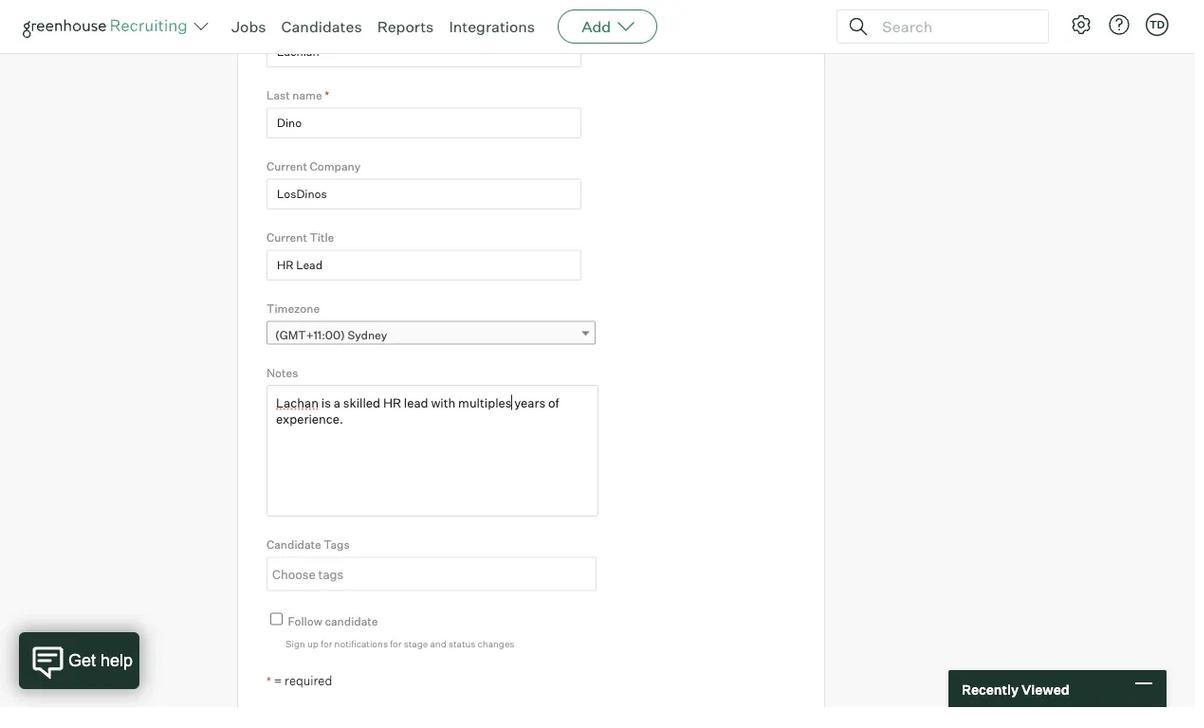 Task type: vqa. For each thing, say whether or not it's contained in the screenshot.
the topmost Francisco
no



Task type: locate. For each thing, give the bounding box(es) containing it.
lead
[[401, 395, 425, 410]]

company
[[310, 159, 361, 174]]

skilled
[[343, 395, 377, 410]]

1 vertical spatial *
[[325, 88, 329, 103]]

follow
[[288, 614, 322, 628]]

first
[[267, 17, 291, 31]]

candidate
[[267, 538, 321, 552]]

1 vertical spatial name
[[292, 88, 322, 103]]

name for last
[[292, 88, 322, 103]]

name
[[293, 17, 323, 31], [292, 88, 322, 103]]

required
[[285, 673, 332, 689]]

title
[[310, 230, 334, 245]]

0 vertical spatial *
[[326, 17, 330, 31]]

td button
[[1142, 9, 1172, 40]]

current company
[[267, 159, 361, 174]]

name right first
[[293, 17, 323, 31]]

* right "last"
[[325, 88, 329, 103]]

* inside * = required
[[267, 674, 271, 689]]

2 vertical spatial *
[[267, 674, 271, 689]]

last name *
[[267, 88, 329, 103]]

1 horizontal spatial for
[[390, 638, 402, 650]]

(gmt+11:00) sydney
[[275, 328, 387, 342]]

recently viewed
[[962, 681, 1070, 698]]

td
[[1149, 18, 1165, 31]]

1 current from the top
[[267, 159, 307, 174]]

0 horizontal spatial for
[[321, 638, 332, 650]]

0 vertical spatial name
[[293, 17, 323, 31]]

None text field
[[267, 108, 581, 138], [267, 179, 581, 210], [267, 108, 581, 138], [267, 179, 581, 210]]

for left the "stage"
[[390, 638, 402, 650]]

multiples
[[454, 395, 502, 410]]

0 vertical spatial current
[[267, 159, 307, 174]]

candidate
[[325, 614, 378, 628]]

years
[[506, 395, 536, 410]]

=
[[274, 673, 282, 689]]

hr
[[380, 395, 398, 410]]

current left "title"
[[267, 230, 307, 245]]

viewed
[[1021, 681, 1070, 698]]

1 vertical spatial current
[[267, 230, 307, 245]]

sign
[[286, 638, 305, 650]]

notifications
[[334, 638, 388, 650]]

2 for from the left
[[390, 638, 402, 650]]

last
[[267, 88, 290, 103]]

* left =
[[267, 674, 271, 689]]

1 for from the left
[[321, 638, 332, 650]]

(gmt+11:00) sydney link
[[267, 321, 596, 348]]

stage
[[404, 638, 428, 650]]

2 current from the top
[[267, 230, 307, 245]]

candidates link
[[281, 17, 362, 36]]

None text field
[[267, 37, 581, 67], [267, 250, 581, 281], [267, 559, 591, 589], [267, 37, 581, 67], [267, 250, 581, 281], [267, 559, 591, 589]]

current left company
[[267, 159, 307, 174]]

for right "up" at the bottom of the page
[[321, 638, 332, 650]]

* for last name *
[[325, 88, 329, 103]]

*
[[326, 17, 330, 31], [325, 88, 329, 103], [267, 674, 271, 689]]

add button
[[558, 9, 657, 44]]

(gmt+11:00)
[[275, 328, 345, 342]]

for
[[321, 638, 332, 650], [390, 638, 402, 650]]

is
[[320, 395, 329, 410]]

Notes text field
[[267, 385, 599, 517]]

* right first
[[326, 17, 330, 31]]

current
[[267, 159, 307, 174], [267, 230, 307, 245]]

name right "last"
[[292, 88, 322, 103]]



Task type: describe. For each thing, give the bounding box(es) containing it.
with
[[428, 395, 450, 410]]

up
[[307, 638, 319, 650]]

a
[[332, 395, 339, 410]]

current title
[[267, 230, 334, 245]]

and
[[430, 638, 446, 650]]

lachan
[[276, 395, 316, 410]]

* for first name *
[[326, 17, 330, 31]]

current for current title
[[267, 230, 307, 245]]

td button
[[1146, 13, 1169, 36]]

status
[[449, 638, 476, 650]]

changes
[[478, 638, 514, 650]]

sydney
[[348, 328, 387, 342]]

candidates
[[281, 17, 362, 36]]

tags
[[324, 538, 350, 552]]

reports
[[377, 17, 434, 36]]

notes
[[267, 365, 298, 380]]

Follow candidate checkbox
[[270, 613, 283, 625]]

lachan is a skilled hr lead with multiples years of experience.­
[[276, 395, 617, 410]]

timezone
[[267, 301, 320, 316]]

jobs link
[[231, 17, 266, 36]]

add
[[582, 17, 611, 36]]

follow candidate
[[288, 614, 378, 628]]

of
[[539, 395, 549, 410]]

reports link
[[377, 17, 434, 36]]

experience.­
[[553, 395, 617, 410]]

name for first
[[293, 17, 323, 31]]

recently
[[962, 681, 1019, 698]]

integrations
[[449, 17, 535, 36]]

current for current company
[[267, 159, 307, 174]]

* = required
[[267, 673, 332, 689]]

candidate tags
[[267, 538, 350, 552]]

integrations link
[[449, 17, 535, 36]]

sign up for notifications for stage and status changes
[[286, 638, 514, 650]]

jobs
[[231, 17, 266, 36]]

greenhouse recruiting image
[[23, 15, 193, 38]]

configure image
[[1070, 13, 1093, 36]]

Search text field
[[877, 13, 1031, 40]]

first name *
[[267, 17, 330, 31]]



